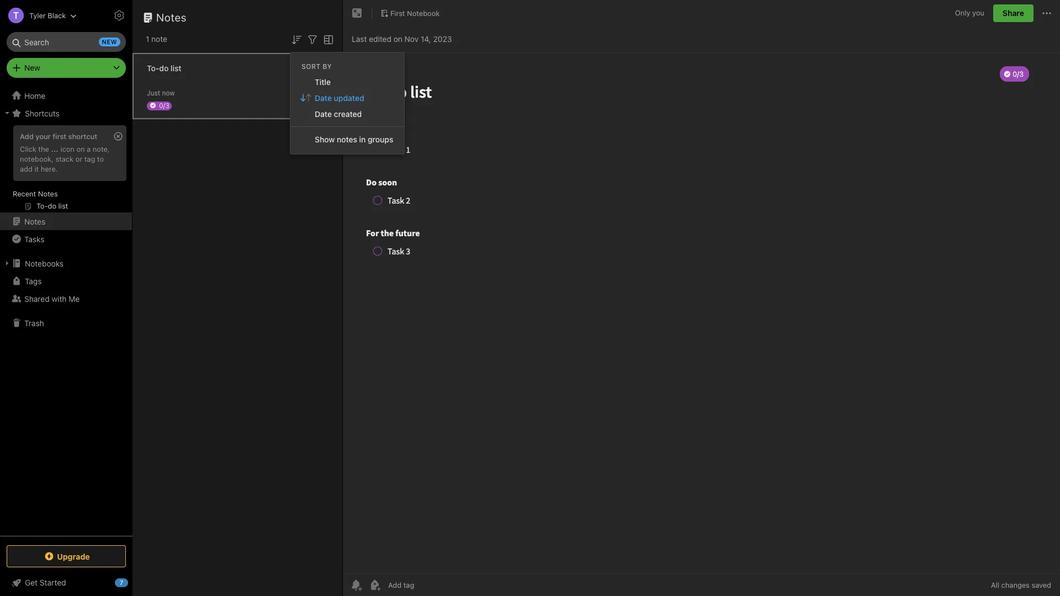 Task type: vqa. For each thing, say whether or not it's contained in the screenshot.
14,
yes



Task type: locate. For each thing, give the bounding box(es) containing it.
the
[[38, 145, 49, 154]]

0 vertical spatial on
[[394, 34, 403, 43]]

tyler
[[29, 11, 46, 20]]

date
[[315, 93, 332, 103], [315, 109, 332, 119]]

add a reminder image
[[350, 579, 363, 592]]

show
[[315, 135, 335, 144]]

on left a
[[76, 145, 85, 154]]

add filters image
[[306, 33, 319, 46]]

1 note
[[146, 34, 167, 44]]

settings image
[[113, 9, 126, 22]]

notes right "recent"
[[38, 189, 58, 198]]

or
[[75, 155, 82, 163]]

created
[[334, 109, 362, 119]]

first
[[391, 9, 405, 17]]

tag
[[84, 155, 95, 163]]

trash link
[[0, 314, 132, 332]]

0 vertical spatial date
[[315, 93, 332, 103]]

title
[[315, 77, 331, 87]]

1 vertical spatial on
[[76, 145, 85, 154]]

1 vertical spatial date
[[315, 109, 332, 119]]

1 date from the top
[[315, 93, 332, 103]]

date created
[[315, 109, 362, 119]]

first notebook button
[[377, 6, 444, 21]]

1 horizontal spatial on
[[394, 34, 403, 43]]

saved
[[1032, 581, 1052, 590]]

Note Editor text field
[[343, 53, 1061, 574]]

click to collapse image
[[128, 576, 137, 589]]

2 date from the top
[[315, 109, 332, 119]]

recent notes
[[13, 189, 58, 198]]

Search text field
[[14, 32, 118, 52]]

share button
[[994, 4, 1034, 22]]

black
[[48, 11, 66, 20]]

notes up note in the top of the page
[[156, 11, 187, 24]]

tags button
[[0, 272, 132, 290]]

notes
[[156, 11, 187, 24], [38, 189, 58, 198], [24, 217, 45, 226]]

expand notebooks image
[[3, 259, 12, 268]]

note
[[151, 34, 167, 44]]

upgrade
[[57, 552, 90, 562]]

last edited on nov 14, 2023
[[352, 34, 452, 43]]

sort
[[302, 62, 321, 71]]

group containing add your first shortcut
[[0, 122, 132, 217]]

date for date created
[[315, 109, 332, 119]]

Sort options field
[[290, 32, 303, 46]]

on left nov
[[394, 34, 403, 43]]

just
[[147, 89, 160, 97]]

do
[[159, 63, 169, 73]]

2 vertical spatial notes
[[24, 217, 45, 226]]

trash
[[24, 318, 44, 328]]

by
[[323, 62, 332, 71]]

0 horizontal spatial on
[[76, 145, 85, 154]]

tooltip
[[267, 7, 327, 29]]

1 vertical spatial notes
[[38, 189, 58, 198]]

last
[[352, 34, 367, 43]]

groups
[[368, 135, 394, 144]]

tyler black
[[29, 11, 66, 20]]

tree
[[0, 87, 133, 536]]

add tag image
[[368, 579, 382, 592]]

notes up tasks at the top of the page
[[24, 217, 45, 226]]

on
[[394, 34, 403, 43], [76, 145, 85, 154]]

date down the date updated
[[315, 109, 332, 119]]

started
[[40, 578, 66, 588]]

...
[[51, 145, 58, 154]]

first
[[53, 132, 66, 141]]

Add tag field
[[387, 581, 470, 591]]

stack
[[56, 155, 74, 163]]

expand note image
[[351, 7, 364, 20]]

only
[[956, 8, 971, 17]]

now
[[162, 89, 175, 97]]

notebook,
[[20, 155, 54, 163]]

tree containing home
[[0, 87, 133, 536]]

to-do list
[[147, 63, 181, 73]]

your
[[35, 132, 51, 141]]

notebooks link
[[0, 255, 132, 272]]

2023
[[433, 34, 452, 43]]

recent
[[13, 189, 36, 198]]

date down title
[[315, 93, 332, 103]]

to
[[97, 155, 104, 163]]

group
[[0, 122, 132, 217]]

share
[[1003, 8, 1025, 18]]

add
[[20, 132, 34, 141]]



Task type: describe. For each thing, give the bounding box(es) containing it.
upgrade button
[[7, 546, 126, 568]]

notes
[[337, 135, 357, 144]]

with
[[52, 294, 67, 304]]

notes inside notes link
[[24, 217, 45, 226]]

shortcut
[[68, 132, 97, 141]]

me
[[69, 294, 80, 304]]

new search field
[[14, 32, 120, 52]]

here.
[[41, 165, 58, 173]]

click the ...
[[20, 145, 58, 154]]

all changes saved
[[992, 581, 1052, 590]]

tags
[[25, 276, 42, 286]]

it
[[35, 165, 39, 173]]

shared with me link
[[0, 290, 132, 308]]

list
[[171, 63, 181, 73]]

changes
[[1002, 581, 1030, 590]]

get started
[[25, 578, 66, 588]]

icon
[[60, 145, 75, 154]]

first notebook
[[391, 9, 440, 17]]

add
[[20, 165, 33, 173]]

More actions field
[[1041, 4, 1054, 22]]

sort by
[[302, 62, 332, 71]]

date for date updated
[[315, 93, 332, 103]]

date created link
[[291, 106, 405, 122]]

1
[[146, 34, 149, 44]]

all
[[992, 581, 1000, 590]]

new
[[102, 38, 117, 45]]

tasks
[[24, 235, 44, 244]]

you
[[973, 8, 985, 17]]

View options field
[[319, 32, 335, 46]]

home
[[24, 91, 45, 100]]

Help and Learning task checklist field
[[0, 575, 133, 592]]

to-
[[147, 63, 159, 73]]

title link
[[291, 74, 405, 90]]

14,
[[421, 34, 431, 43]]

a
[[87, 145, 91, 154]]

home link
[[0, 87, 133, 104]]

notes link
[[0, 213, 132, 230]]

notebook
[[407, 9, 440, 17]]

0 vertical spatial notes
[[156, 11, 187, 24]]

tasks button
[[0, 230, 132, 248]]

get
[[25, 578, 38, 588]]

notebooks
[[25, 259, 64, 268]]

add your first shortcut
[[20, 132, 97, 141]]

on inside note window element
[[394, 34, 403, 43]]

more actions image
[[1041, 7, 1054, 20]]

edited
[[369, 34, 392, 43]]

shortcuts
[[25, 109, 60, 118]]

new button
[[7, 58, 126, 78]]

0/3
[[159, 101, 169, 110]]

note,
[[93, 145, 110, 154]]

shared with me
[[24, 294, 80, 304]]

only you
[[956, 8, 985, 17]]

nov
[[405, 34, 419, 43]]

Add filters field
[[306, 32, 319, 46]]

Account field
[[0, 4, 77, 27]]

click
[[20, 145, 36, 154]]

note window element
[[343, 0, 1061, 597]]

shared
[[24, 294, 50, 304]]

shortcuts button
[[0, 104, 132, 122]]

on inside icon on a note, notebook, stack or tag to add it here.
[[76, 145, 85, 154]]

in
[[359, 135, 366, 144]]

icon on a note, notebook, stack or tag to add it here.
[[20, 145, 110, 173]]

new
[[24, 63, 40, 72]]

7
[[120, 579, 123, 587]]

date updated link
[[291, 90, 405, 106]]

updated
[[334, 93, 364, 103]]

just now
[[147, 89, 175, 97]]

date updated
[[315, 93, 364, 103]]

dropdown list menu
[[291, 74, 405, 147]]

show notes in groups link
[[291, 131, 405, 147]]

show notes in groups
[[315, 135, 394, 144]]



